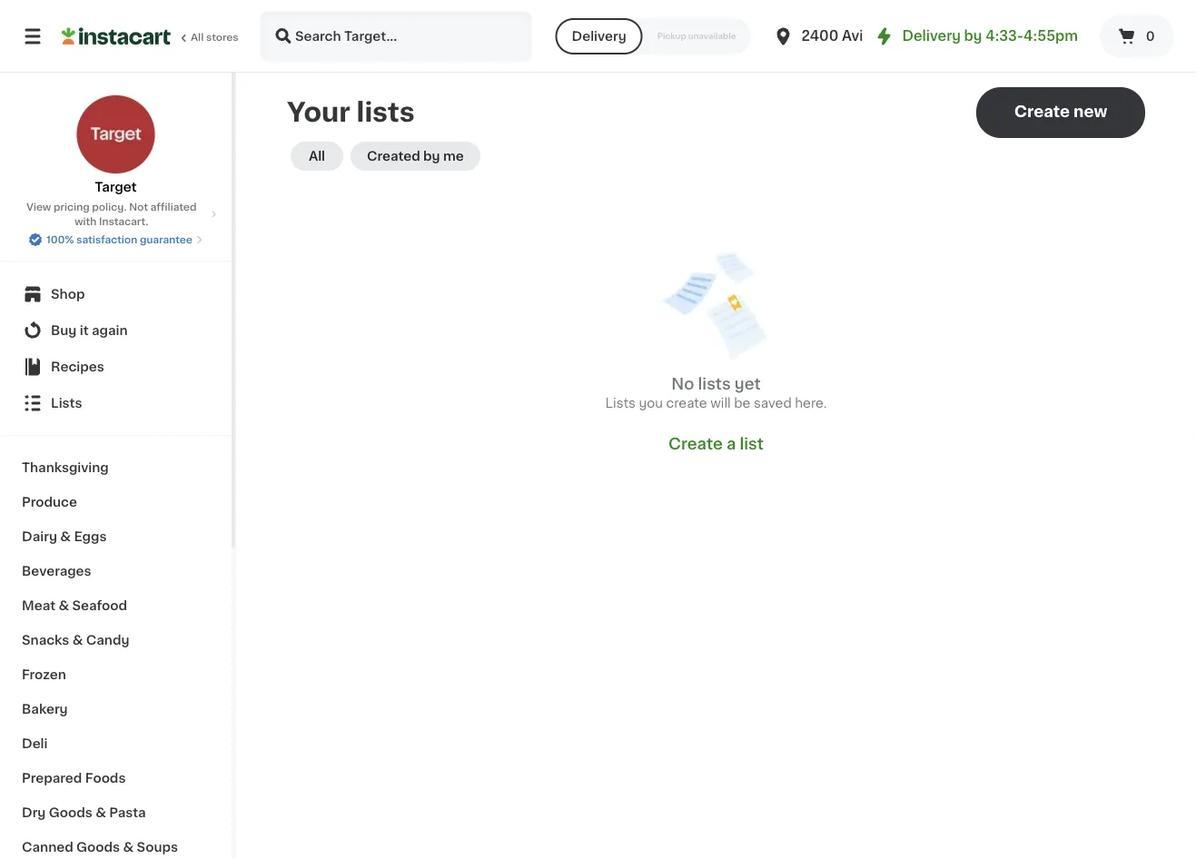 Task type: describe. For each thing, give the bounding box(es) containing it.
not
[[129, 202, 148, 212]]

snacks & candy
[[22, 634, 129, 647]]

by for created
[[424, 150, 440, 163]]

beverages link
[[11, 554, 221, 589]]

buy it again
[[51, 324, 128, 337]]

bakery link
[[11, 692, 221, 727]]

here.
[[795, 397, 827, 410]]

create new
[[1015, 104, 1108, 120]]

dairy
[[22, 531, 57, 543]]

target logo image
[[76, 95, 156, 174]]

with
[[75, 217, 97, 227]]

view pricing policy. not affiliated with instacart.
[[26, 202, 197, 227]]

affiliated
[[151, 202, 197, 212]]

create for create a list
[[669, 437, 723, 452]]

canned goods & soups link
[[11, 831, 221, 860]]

delivery for delivery by 4:33-4:55pm
[[903, 30, 961, 43]]

beverages
[[22, 565, 91, 578]]

yet
[[735, 377, 761, 392]]

you
[[639, 397, 663, 410]]

create for create new
[[1015, 104, 1071, 120]]

100% satisfaction guarantee
[[46, 235, 193, 245]]

by for delivery
[[965, 30, 983, 43]]

a
[[727, 437, 736, 452]]

Search field
[[262, 13, 530, 60]]

pasta
[[109, 807, 146, 820]]

canned goods & soups
[[22, 842, 178, 854]]

all stores
[[191, 32, 239, 42]]

satisfaction
[[76, 235, 137, 245]]

all for all stores
[[191, 32, 204, 42]]

& left "soups"
[[123, 842, 134, 854]]

target
[[95, 181, 137, 194]]

deli
[[22, 738, 48, 751]]

meat
[[22, 600, 55, 613]]

aviation
[[842, 30, 899, 43]]

delivery by 4:33-4:55pm link
[[874, 25, 1079, 47]]

pricing
[[54, 202, 90, 212]]

delivery for delivery
[[572, 30, 627, 43]]

goods for canned
[[76, 842, 120, 854]]

0
[[1147, 30, 1156, 43]]

goods for dry
[[49, 807, 92, 820]]

all stores link
[[62, 11, 240, 62]]

1 lists from the left
[[51, 397, 82, 410]]

& for snacks
[[72, 634, 83, 647]]

prepared foods
[[22, 772, 126, 785]]

stores
[[206, 32, 239, 42]]

lists for your
[[357, 100, 415, 125]]

all for all
[[309, 150, 325, 163]]

guarantee
[[140, 235, 193, 245]]

100%
[[46, 235, 74, 245]]

view pricing policy. not affiliated with instacart. link
[[15, 200, 217, 229]]

recipes
[[51, 361, 104, 374]]

foods
[[85, 772, 126, 785]]

me
[[444, 150, 464, 163]]

candy
[[86, 634, 129, 647]]

create
[[667, 397, 708, 410]]

again
[[92, 324, 128, 337]]

create a list link
[[669, 434, 764, 454]]

prepared foods link
[[11, 762, 221, 796]]

target link
[[76, 95, 156, 196]]

no
[[672, 377, 695, 392]]



Task type: locate. For each thing, give the bounding box(es) containing it.
delivery
[[903, 30, 961, 43], [572, 30, 627, 43]]

create left a
[[669, 437, 723, 452]]

1 vertical spatial goods
[[76, 842, 120, 854]]

0 vertical spatial all
[[191, 32, 204, 42]]

seafood
[[72, 600, 127, 613]]

0 horizontal spatial lists
[[51, 397, 82, 410]]

0 horizontal spatial create
[[669, 437, 723, 452]]

list
[[740, 437, 764, 452]]

created
[[367, 150, 420, 163]]

by inside button
[[424, 150, 440, 163]]

0 horizontal spatial lists
[[357, 100, 415, 125]]

view
[[26, 202, 51, 212]]

your
[[287, 100, 351, 125]]

all left stores
[[191, 32, 204, 42]]

produce link
[[11, 485, 221, 520]]

no lists yet lists you create will be saved here.
[[606, 377, 827, 410]]

4:33-
[[986, 30, 1024, 43]]

2 lists from the left
[[606, 397, 636, 410]]

dairy & eggs
[[22, 531, 107, 543]]

snacks & candy link
[[11, 623, 221, 658]]

1 horizontal spatial lists
[[606, 397, 636, 410]]

1 vertical spatial create
[[669, 437, 723, 452]]

saved
[[754, 397, 792, 410]]

policy.
[[92, 202, 127, 212]]

1 horizontal spatial delivery
[[903, 30, 961, 43]]

& left pasta
[[96, 807, 106, 820]]

create inside button
[[1015, 104, 1071, 120]]

lists up created
[[357, 100, 415, 125]]

dry goods & pasta
[[22, 807, 146, 820]]

goods down prepared foods on the bottom left of page
[[49, 807, 92, 820]]

by left me
[[424, 150, 440, 163]]

lists down recipes
[[51, 397, 82, 410]]

lists inside no lists yet lists you create will be saved here.
[[698, 377, 731, 392]]

0 button
[[1101, 15, 1175, 58]]

by left 4:33-
[[965, 30, 983, 43]]

lists up will at the right of page
[[698, 377, 731, 392]]

& for dairy
[[60, 531, 71, 543]]

dr
[[903, 30, 920, 43]]

new
[[1074, 104, 1108, 120]]

dry goods & pasta link
[[11, 796, 221, 831]]

0 vertical spatial by
[[965, 30, 983, 43]]

lists left you
[[606, 397, 636, 410]]

all button
[[291, 142, 344, 171]]

all down your
[[309, 150, 325, 163]]

lists link
[[11, 385, 221, 422]]

meat & seafood
[[22, 600, 127, 613]]

frozen
[[22, 669, 66, 682]]

& right meat
[[59, 600, 69, 613]]

0 horizontal spatial by
[[424, 150, 440, 163]]

goods down dry goods & pasta
[[76, 842, 120, 854]]

dry
[[22, 807, 46, 820]]

thanksgiving
[[22, 462, 109, 474]]

deli link
[[11, 727, 221, 762]]

0 vertical spatial goods
[[49, 807, 92, 820]]

buy
[[51, 324, 77, 337]]

0 vertical spatial create
[[1015, 104, 1071, 120]]

by
[[965, 30, 983, 43], [424, 150, 440, 163]]

& left eggs
[[60, 531, 71, 543]]

it
[[80, 324, 89, 337]]

lists inside no lists yet lists you create will be saved here.
[[606, 397, 636, 410]]

delivery button
[[556, 18, 643, 55]]

bakery
[[22, 703, 68, 716]]

service type group
[[556, 18, 751, 55]]

snacks
[[22, 634, 69, 647]]

create left new
[[1015, 104, 1071, 120]]

frozen link
[[11, 658, 221, 692]]

1 vertical spatial lists
[[698, 377, 731, 392]]

2400 aviation dr button
[[773, 11, 920, 62]]

created by me button
[[351, 142, 481, 171]]

all
[[191, 32, 204, 42], [309, 150, 325, 163]]

created by me
[[367, 150, 464, 163]]

create a list
[[669, 437, 764, 452]]

your lists
[[287, 100, 415, 125]]

shop link
[[11, 276, 221, 313]]

0 horizontal spatial delivery
[[572, 30, 627, 43]]

2400 aviation dr
[[802, 30, 920, 43]]

instacart.
[[99, 217, 149, 227]]

&
[[60, 531, 71, 543], [59, 600, 69, 613], [72, 634, 83, 647], [96, 807, 106, 820], [123, 842, 134, 854]]

& left candy
[[72, 634, 83, 647]]

& for meat
[[59, 600, 69, 613]]

lists
[[51, 397, 82, 410], [606, 397, 636, 410]]

recipes link
[[11, 349, 221, 385]]

2400
[[802, 30, 839, 43]]

buy it again link
[[11, 313, 221, 349]]

instacart logo image
[[62, 25, 171, 47]]

delivery by 4:33-4:55pm
[[903, 30, 1079, 43]]

1 vertical spatial all
[[309, 150, 325, 163]]

produce
[[22, 496, 77, 509]]

None search field
[[260, 11, 532, 62]]

be
[[735, 397, 751, 410]]

canned
[[22, 842, 73, 854]]

1 horizontal spatial all
[[309, 150, 325, 163]]

prepared
[[22, 772, 82, 785]]

goods
[[49, 807, 92, 820], [76, 842, 120, 854]]

all inside button
[[309, 150, 325, 163]]

4:55pm
[[1024, 30, 1079, 43]]

meat & seafood link
[[11, 589, 221, 623]]

1 vertical spatial by
[[424, 150, 440, 163]]

eggs
[[74, 531, 107, 543]]

shop
[[51, 288, 85, 301]]

create new button
[[977, 87, 1146, 138]]

thanksgiving link
[[11, 451, 221, 485]]

0 horizontal spatial all
[[191, 32, 204, 42]]

1 horizontal spatial create
[[1015, 104, 1071, 120]]

soups
[[137, 842, 178, 854]]

0 vertical spatial lists
[[357, 100, 415, 125]]

1 horizontal spatial lists
[[698, 377, 731, 392]]

create
[[1015, 104, 1071, 120], [669, 437, 723, 452]]

delivery inside button
[[572, 30, 627, 43]]

dairy & eggs link
[[11, 520, 221, 554]]

lists for no
[[698, 377, 731, 392]]

will
[[711, 397, 731, 410]]

100% satisfaction guarantee button
[[28, 229, 203, 247]]

1 horizontal spatial by
[[965, 30, 983, 43]]



Task type: vqa. For each thing, say whether or not it's contained in the screenshot.
Created
yes



